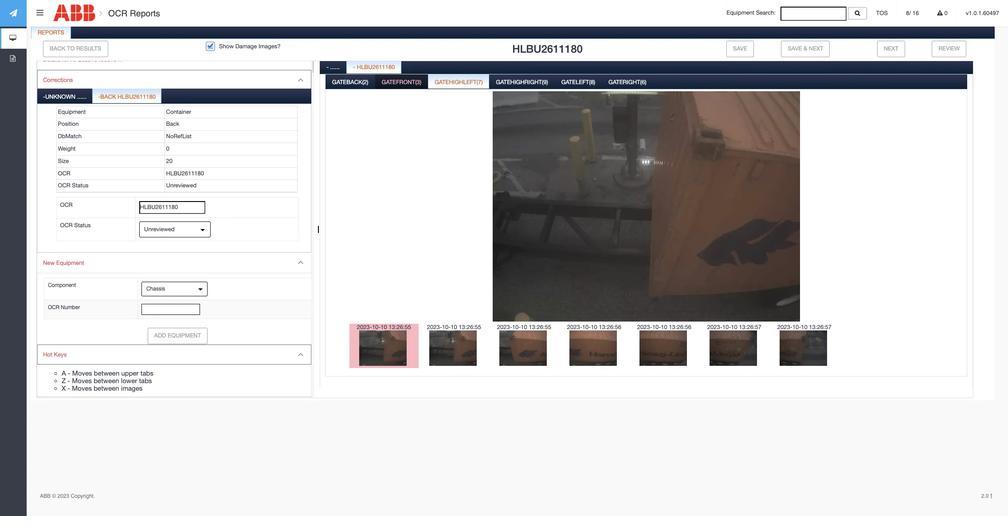 Task type: locate. For each thing, give the bounding box(es) containing it.
tabs right the lower
[[139, 378, 152, 385]]

2 horizontal spatial back
[[166, 121, 179, 128]]

warning image
[[937, 10, 943, 16]]

back for back
[[166, 121, 179, 128]]

2023-10-10 13:26:55
[[357, 324, 411, 331], [427, 324, 481, 331], [497, 324, 551, 331]]

save
[[733, 45, 748, 52], [788, 45, 802, 52]]

add equipment
[[154, 333, 201, 339]]

menu containing a - moves between upper tabs
[[37, 49, 312, 398]]

...... right unknown
[[77, 93, 87, 100]]

1 horizontal spatial 13:26:56
[[669, 324, 692, 331]]

review button
[[932, 41, 967, 57]]

1 vertical spatial ......
[[77, 93, 87, 100]]

hlbu2611180 down 20
[[166, 170, 204, 177]]

moves right a
[[72, 370, 92, 378]]

1 10- from the left
[[372, 324, 381, 331]]

next
[[809, 45, 824, 52], [884, 45, 899, 52]]

0 vertical spatial status
[[72, 183, 89, 189]]

for
[[62, 56, 69, 63]]

unreviewed
[[166, 183, 197, 189], [144, 226, 175, 233]]

unreviewed up new equipment link
[[144, 226, 175, 233]]

back down container
[[166, 121, 179, 128]]

8/ 16
[[906, 10, 919, 16]]

2.0
[[982, 494, 991, 500]]

1 2023-10-10 13:26:55 from the left
[[357, 324, 411, 331]]

moves
[[72, 370, 92, 378], [72, 378, 92, 385], [72, 385, 92, 393]]

images?
[[259, 43, 281, 50]]

row group containing equipment
[[57, 106, 297, 193]]

1 vertical spatial ocr status
[[60, 222, 91, 229]]

lower
[[121, 378, 137, 385]]

details
[[43, 56, 61, 63]]

back to results button
[[43, 41, 108, 57]]

5 2023- from the left
[[637, 324, 653, 331]]

0 horizontal spatial 0
[[166, 146, 169, 152]]

container
[[166, 109, 191, 115]]

hlbu2611180 tab list
[[30, 24, 995, 404]]

navigation
[[0, 0, 27, 69]]

1 save from the left
[[733, 45, 748, 52]]

1 menu item from the top
[[37, 70, 311, 253]]

- ......
[[326, 64, 340, 70]]

1 10 from the left
[[381, 324, 387, 331]]

1 horizontal spatial 2023-10-10 13:26:56
[[637, 324, 692, 331]]

1 13:26:56 from the left
[[599, 324, 622, 331]]

ocr status down size
[[58, 183, 89, 189]]

1 horizontal spatial 13:26:57
[[809, 324, 832, 331]]

save & next
[[788, 45, 824, 52]]

tabs
[[141, 370, 153, 378], [139, 378, 152, 385]]

unreviewed down 20
[[166, 183, 197, 189]]

1 horizontal spatial 0
[[943, 10, 948, 16]]

weight
[[58, 146, 76, 152]]

10-
[[372, 324, 381, 331], [442, 324, 451, 331], [512, 324, 521, 331], [582, 324, 591, 331], [653, 324, 661, 331], [723, 324, 731, 331], [793, 324, 801, 331]]

1 horizontal spatial next
[[884, 45, 899, 52]]

- right x
[[68, 385, 70, 393]]

save inside save button
[[733, 45, 748, 52]]

2023-
[[357, 324, 372, 331], [427, 324, 442, 331], [497, 324, 512, 331], [567, 324, 582, 331], [637, 324, 653, 331], [708, 324, 723, 331], [778, 324, 793, 331]]

3 10- from the left
[[512, 324, 521, 331]]

back to results
[[50, 45, 101, 52]]

status
[[72, 183, 89, 189], [74, 222, 91, 229]]

hlbu2611180
[[512, 43, 583, 55], [357, 64, 395, 70], [118, 93, 156, 100], [166, 170, 204, 177]]

13:26:57
[[739, 324, 762, 331], [809, 324, 832, 331]]

1 horizontal spatial ......
[[330, 64, 340, 70]]

2023-10-10 13:26:57
[[708, 324, 762, 331], [778, 324, 832, 331]]

save button
[[727, 41, 754, 57]]

1 horizontal spatial 2023-10-10 13:26:57
[[778, 324, 832, 331]]

tab list containing - ......
[[320, 59, 973, 404]]

2 save from the left
[[788, 45, 802, 52]]

reports link
[[32, 24, 70, 42]]

menu item
[[37, 70, 311, 253], [37, 253, 312, 345], [37, 345, 311, 398]]

0 horizontal spatial 2023-10-10 13:26:56
[[567, 324, 622, 331]]

next right &
[[809, 45, 824, 52]]

0 vertical spatial unreviewed
[[166, 183, 197, 189]]

1 vertical spatial unreviewed
[[144, 226, 175, 233]]

None text field
[[142, 304, 200, 315]]

long arrow up image
[[991, 494, 993, 500]]

0 horizontal spatial ......
[[77, 93, 87, 100]]

moves right x
[[72, 385, 92, 393]]

&
[[804, 45, 808, 52]]

ocr reports
[[106, 8, 160, 18]]

ocr status up new equipment on the left of the page
[[60, 222, 91, 229]]

menu item containing a - moves between upper tabs
[[37, 345, 311, 398]]

10
[[381, 324, 387, 331], [451, 324, 457, 331], [521, 324, 527, 331], [591, 324, 598, 331], [661, 324, 668, 331], [731, 324, 738, 331], [801, 324, 808, 331]]

reports
[[130, 8, 160, 18], [38, 29, 64, 36]]

back up details
[[50, 45, 65, 52]]

0 horizontal spatial back
[[50, 45, 65, 52]]

moves right z
[[72, 378, 92, 385]]

0 vertical spatial back
[[50, 45, 65, 52]]

back down ap20231010001547
[[100, 93, 116, 100]]

tos
[[876, 10, 888, 16]]

0 vertical spatial ocr status
[[58, 183, 89, 189]]

tos button
[[868, 0, 897, 27]]

1 horizontal spatial save
[[788, 45, 802, 52]]

3 menu item from the top
[[37, 345, 311, 398]]

ocr status
[[58, 183, 89, 189], [60, 222, 91, 229]]

component
[[48, 283, 76, 289]]

13:26:55
[[389, 324, 411, 331], [459, 324, 481, 331], [529, 324, 551, 331]]

damage
[[235, 43, 257, 50]]

0 button
[[929, 0, 957, 27]]

0 horizontal spatial reports
[[38, 29, 64, 36]]

0 up 20
[[166, 146, 169, 152]]

0 horizontal spatial save
[[733, 45, 748, 52]]

back inside button
[[50, 45, 65, 52]]

gatefront(3) link
[[376, 74, 428, 92]]

a
[[62, 370, 66, 378]]

7 10 from the left
[[801, 324, 808, 331]]

back inside row group
[[166, 121, 179, 128]]

2023-10-10 13:26:56
[[567, 324, 622, 331], [637, 324, 692, 331]]

0 horizontal spatial 13:26:57
[[739, 324, 762, 331]]

row group
[[57, 106, 297, 193]]

hlbu2611180 up gatehighright(9)
[[512, 43, 583, 55]]

x
[[62, 385, 66, 393]]

save inside save & next button
[[788, 45, 802, 52]]

- up gateback(2) link
[[326, 64, 329, 70]]

2 next from the left
[[884, 45, 899, 52]]

3 10 from the left
[[521, 324, 527, 331]]

None field
[[781, 7, 847, 21], [139, 202, 205, 214], [781, 7, 847, 21], [139, 202, 205, 214]]

1 13:26:55 from the left
[[389, 324, 411, 331]]

1 between from the top
[[94, 370, 119, 378]]

1 vertical spatial 0
[[166, 146, 169, 152]]

bars image
[[36, 9, 43, 17]]

- right z
[[68, 378, 70, 385]]

7 10- from the left
[[793, 324, 801, 331]]

tab list containing -unknown ......
[[37, 89, 311, 253]]

search image
[[855, 10, 861, 16]]

0 vertical spatial 0
[[943, 10, 948, 16]]

......
[[330, 64, 340, 70], [77, 93, 87, 100]]

...... inside menu item
[[77, 93, 87, 100]]

- up gateback(2)
[[353, 64, 355, 70]]

gatehighright(9)
[[496, 79, 548, 85]]

13:26:56
[[599, 324, 622, 331], [669, 324, 692, 331]]

0 horizontal spatial next
[[809, 45, 824, 52]]

equipment left search:
[[727, 9, 755, 16]]

- hlbu2611180
[[353, 64, 395, 70]]

next button
[[878, 41, 905, 57]]

ocr status inside row group
[[58, 183, 89, 189]]

status up new equipment on the left of the page
[[74, 222, 91, 229]]

menu item containing corrections
[[37, 70, 311, 253]]

gatehighleft(7) link
[[429, 74, 489, 92]]

2 vertical spatial back
[[166, 121, 179, 128]]

hlbu2611180 up gateback(2)
[[357, 64, 395, 70]]

2 menu item from the top
[[37, 253, 312, 345]]

position
[[58, 121, 79, 128]]

1 vertical spatial reports
[[38, 29, 64, 36]]

gateleft(8) link
[[555, 74, 602, 92]]

gateright(6)
[[609, 79, 647, 85]]

abb © 2023 copyright.
[[40, 494, 95, 500]]

tab list
[[320, 59, 973, 404], [326, 74, 968, 402], [37, 89, 311, 253]]

search:
[[756, 9, 776, 16]]

1 horizontal spatial 13:26:55
[[459, 324, 481, 331]]

status down weight
[[72, 183, 89, 189]]

0 horizontal spatial 2023-10-10 13:26:55
[[357, 324, 411, 331]]

tabs right "upper"
[[141, 370, 153, 378]]

0 horizontal spatial 13:26:55
[[389, 324, 411, 331]]

3 13:26:55 from the left
[[529, 324, 551, 331]]

1 vertical spatial back
[[100, 93, 116, 100]]

2 13:26:55 from the left
[[459, 324, 481, 331]]

gatehighright(9) link
[[490, 74, 554, 92]]

5 10 from the left
[[661, 324, 668, 331]]

5 10- from the left
[[653, 324, 661, 331]]

save for save
[[733, 45, 748, 52]]

save down equipment search:
[[733, 45, 748, 52]]

1 horizontal spatial 2023-10-10 13:26:55
[[427, 324, 481, 331]]

next down tos dropdown button
[[884, 45, 899, 52]]

...... up gateback(2)
[[330, 64, 340, 70]]

20
[[166, 158, 173, 165]]

-
[[326, 64, 329, 70], [353, 64, 355, 70], [43, 93, 45, 100], [98, 93, 100, 100], [68, 370, 70, 378], [68, 378, 70, 385], [68, 385, 70, 393]]

menu
[[37, 49, 312, 398]]

equipment up 'position'
[[58, 109, 86, 115]]

1 2023-10-10 13:26:57 from the left
[[708, 324, 762, 331]]

save left &
[[788, 45, 802, 52]]

2 horizontal spatial 13:26:55
[[529, 324, 551, 331]]

ocr
[[108, 8, 127, 18], [58, 170, 70, 177], [58, 183, 70, 189], [60, 202, 73, 209], [60, 222, 73, 229], [48, 305, 59, 311]]

new
[[43, 260, 55, 266]]

2 horizontal spatial 2023-10-10 13:26:55
[[497, 324, 551, 331]]

0 right 16
[[943, 10, 948, 16]]

2023
[[57, 494, 69, 500]]

to
[[67, 45, 75, 52]]

0 vertical spatial reports
[[130, 8, 160, 18]]

0 horizontal spatial 2023-10-10 13:26:57
[[708, 324, 762, 331]]

equipment up hot keys link
[[168, 333, 201, 339]]

0 horizontal spatial 13:26:56
[[599, 324, 622, 331]]

gatefront(3)
[[382, 79, 422, 85]]

1 horizontal spatial reports
[[130, 8, 160, 18]]

none text field inside hlbu2611180 tab list
[[142, 304, 200, 315]]



Task type: describe. For each thing, give the bounding box(es) containing it.
1 horizontal spatial back
[[100, 93, 116, 100]]

details for ap20231010001547 link
[[37, 50, 311, 70]]

6 10 from the left
[[731, 324, 738, 331]]

3 2023-10-10 13:26:55 from the left
[[497, 324, 551, 331]]

1 13:26:57 from the left
[[739, 324, 762, 331]]

- hlbu2611180 link
[[347, 59, 401, 77]]

hot keys
[[43, 352, 67, 358]]

8/
[[906, 10, 911, 16]]

equipment inside button
[[168, 333, 201, 339]]

show
[[219, 43, 234, 50]]

tab list containing gateback(2)
[[326, 74, 968, 402]]

4 10- from the left
[[582, 324, 591, 331]]

- ...... link
[[320, 59, 346, 77]]

add equipment button
[[148, 328, 208, 345]]

0 vertical spatial ......
[[330, 64, 340, 70]]

equipment search:
[[727, 9, 781, 16]]

size
[[58, 158, 69, 165]]

copyright.
[[71, 494, 95, 500]]

review
[[939, 45, 960, 52]]

abb
[[40, 494, 51, 500]]

- right -unknown ......
[[98, 93, 100, 100]]

status inside row group
[[72, 183, 89, 189]]

menu item containing new equipment
[[37, 253, 312, 345]]

new equipment
[[43, 260, 84, 266]]

ap20231010001547
[[71, 56, 123, 63]]

number
[[61, 305, 80, 311]]

-back hlbu2611180
[[98, 93, 156, 100]]

corrections
[[43, 77, 73, 84]]

1 next from the left
[[809, 45, 824, 52]]

back for back to results
[[50, 45, 65, 52]]

a - moves between upper tabs z - moves between lower tabs x - moves between images
[[62, 370, 153, 393]]

0 inside row group
[[166, 146, 169, 152]]

3 2023- from the left
[[497, 324, 512, 331]]

©
[[52, 494, 56, 500]]

1 2023-10-10 13:26:56 from the left
[[567, 324, 622, 331]]

0 inside 0 'dropdown button'
[[943, 10, 948, 16]]

8/ 16 button
[[898, 0, 928, 27]]

2 2023-10-10 13:26:56 from the left
[[637, 324, 692, 331]]

2 2023-10-10 13:26:55 from the left
[[427, 324, 481, 331]]

gateright(6) link
[[603, 74, 653, 92]]

6 10- from the left
[[723, 324, 731, 331]]

save for save & next
[[788, 45, 802, 52]]

16
[[913, 10, 919, 16]]

4 2023- from the left
[[567, 324, 582, 331]]

show damage images?
[[219, 43, 281, 50]]

4 10 from the left
[[591, 324, 598, 331]]

chassis
[[146, 286, 165, 292]]

ocr number
[[48, 305, 80, 311]]

7 2023- from the left
[[778, 324, 793, 331]]

2 10 from the left
[[451, 324, 457, 331]]

-back hlbu2611180 link
[[93, 89, 161, 103]]

images
[[121, 385, 143, 393]]

save & next button
[[781, 41, 830, 57]]

- right a
[[68, 370, 70, 378]]

upper
[[121, 370, 139, 378]]

2 13:26:57 from the left
[[809, 324, 832, 331]]

-unknown ...... link
[[38, 89, 92, 103]]

1 2023- from the left
[[357, 324, 372, 331]]

hot keys link
[[37, 345, 311, 366]]

unreviewed inside row group
[[166, 183, 197, 189]]

equipment right "new"
[[56, 260, 84, 266]]

gateback(2)
[[332, 79, 369, 85]]

3 moves from the top
[[72, 385, 92, 393]]

2 13:26:56 from the left
[[669, 324, 692, 331]]

2 moves from the top
[[72, 378, 92, 385]]

row group inside hlbu2611180 tab list
[[57, 106, 297, 193]]

-unknown ......
[[43, 93, 87, 100]]

z
[[62, 378, 66, 385]]

2 2023- from the left
[[427, 324, 442, 331]]

corrections link
[[37, 70, 311, 91]]

2 2023-10-10 13:26:57 from the left
[[778, 324, 832, 331]]

2 between from the top
[[94, 378, 119, 385]]

1 vertical spatial status
[[74, 222, 91, 229]]

2 10- from the left
[[442, 324, 451, 331]]

gatehighleft(7)
[[435, 79, 483, 85]]

3 between from the top
[[94, 385, 119, 393]]

1 moves from the top
[[72, 370, 92, 378]]

noreflist
[[166, 133, 192, 140]]

keys
[[54, 352, 67, 358]]

menu inside hlbu2611180 tab list
[[37, 49, 312, 398]]

v1.0.1.60497 button
[[957, 0, 1008, 27]]

6 2023- from the left
[[708, 324, 723, 331]]

hlbu2611180 down corrections link
[[118, 93, 156, 100]]

results
[[76, 45, 101, 52]]

equipment inside row group
[[58, 109, 86, 115]]

v1.0.1.60497
[[966, 10, 1000, 16]]

- down 'corrections'
[[43, 93, 45, 100]]

dbmatch
[[58, 133, 82, 140]]

hot
[[43, 352, 52, 358]]

details for ap20231010001547
[[43, 56, 123, 63]]

gateback(2) link
[[326, 74, 375, 92]]

reports inside hlbu2611180 tab list
[[38, 29, 64, 36]]

new equipment link
[[37, 253, 311, 274]]

gateleft(8)
[[562, 79, 596, 85]]

unknown
[[45, 93, 75, 100]]

add
[[154, 333, 166, 339]]

hlbu2611180 inside row group
[[166, 170, 204, 177]]



Task type: vqa. For each thing, say whether or not it's contained in the screenshot.


